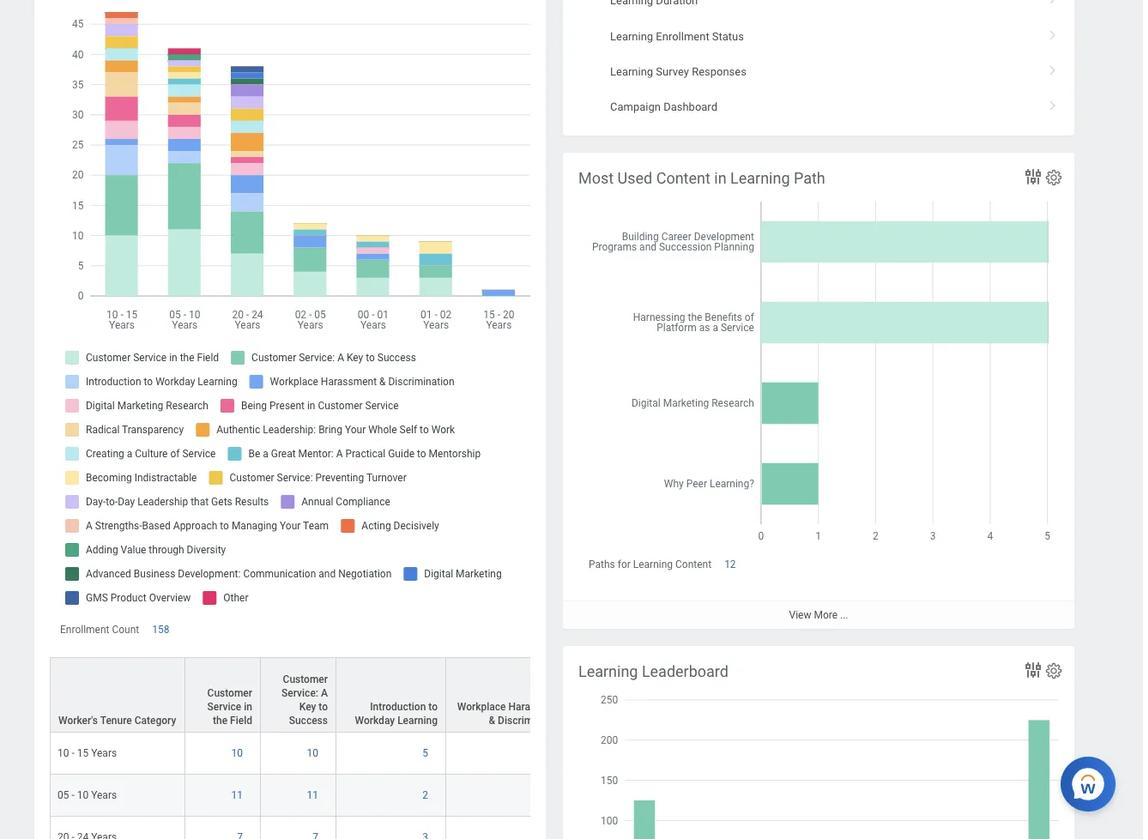 Task type: describe. For each thing, give the bounding box(es) containing it.
customer service in the field column header
[[185, 658, 261, 734]]

for
[[618, 559, 631, 571]]

view
[[790, 610, 812, 622]]

5 button
[[423, 747, 431, 761]]

customer service: a key to success button
[[261, 659, 336, 733]]

leaderboard
[[642, 663, 729, 681]]

10 down success at the left bottom
[[307, 748, 319, 760]]

10 - 15 years
[[58, 748, 117, 760]]

10 inside "element"
[[58, 748, 69, 760]]

learning enrollment status
[[611, 30, 745, 43]]

customer for service:
[[283, 674, 328, 686]]

workday
[[355, 716, 395, 728]]

view more ...
[[790, 610, 849, 622]]

field
[[230, 716, 252, 728]]

most
[[579, 169, 614, 187]]

path
[[794, 169, 826, 187]]

most used content in learning path
[[579, 169, 826, 187]]

2 button
[[423, 789, 431, 803]]

paths for learning content
[[589, 559, 712, 571]]

service:
[[282, 688, 319, 700]]

learning enrollment status link
[[563, 18, 1075, 54]]

customer service: a key to success column header
[[261, 658, 337, 734]]

workplace harassment & discrimination button
[[447, 659, 573, 733]]

enrollment count
[[60, 624, 139, 636]]

learning leaderboard
[[579, 663, 729, 681]]

row containing 10 - 15 years
[[50, 734, 1144, 776]]

20 - 24 years element
[[58, 829, 117, 840]]

- for 10
[[72, 748, 75, 760]]

customer service in the field button
[[185, 659, 260, 733]]

row containing customer service: a key to success
[[50, 658, 1144, 734]]

chevron right image for campaign dashboard
[[1043, 95, 1065, 112]]

campaign dashboard link
[[563, 90, 1075, 125]]

&
[[489, 716, 496, 728]]

learning inside learning leaderboard 'element'
[[579, 663, 638, 681]]

dashboard
[[664, 101, 718, 114]]

learning survey responses link
[[563, 54, 1075, 90]]

key
[[299, 702, 316, 714]]

worker's tenure category
[[58, 716, 176, 728]]

survey
[[656, 65, 690, 78]]

the
[[213, 716, 228, 728]]

count
[[112, 624, 139, 636]]

2 11 from the left
[[307, 790, 319, 802]]

1 chevron right image from the top
[[1043, 0, 1065, 5]]

05 - 10 years
[[58, 790, 117, 802]]

configure most used content in learning path image
[[1045, 168, 1064, 187]]

to inside customer service: a key to success
[[319, 702, 328, 714]]

a
[[321, 688, 328, 700]]

worker's
[[58, 716, 98, 728]]

introduction to workday learning
[[355, 702, 438, 728]]

customer for service
[[207, 688, 252, 700]]

10 - 15 years element
[[58, 745, 117, 760]]

workplace harassment & discrimination image for 5
[[453, 747, 566, 761]]

1 11 button from the left
[[231, 789, 246, 803]]

customer service: a key to success
[[282, 674, 328, 728]]

learning left "path"
[[731, 169, 790, 187]]



Task type: vqa. For each thing, say whether or not it's contained in the screenshot.
related actions image in the gas, press delete to clear value. "option"
no



Task type: locate. For each thing, give the bounding box(es) containing it.
2 - from the top
[[72, 790, 75, 802]]

configure and view chart data image
[[1024, 167, 1044, 187]]

chevron right image inside campaign dashboard link
[[1043, 95, 1065, 112]]

0 horizontal spatial 11 button
[[231, 789, 246, 803]]

10 button down success at the left bottom
[[307, 747, 321, 761]]

chevron right image inside learning survey responses link
[[1043, 59, 1065, 76]]

- for 05
[[72, 790, 75, 802]]

1 horizontal spatial 11
[[307, 790, 319, 802]]

worker's tenure category column header
[[50, 658, 185, 734]]

enrollment
[[656, 30, 710, 43], [60, 624, 109, 636]]

learning inside learning survey responses link
[[611, 65, 654, 78]]

configure learning leaderboard image
[[1045, 662, 1064, 681]]

1 vertical spatial -
[[72, 790, 75, 802]]

years right '05'
[[91, 790, 117, 802]]

1 years from the top
[[91, 748, 117, 760]]

10 button down field
[[231, 747, 246, 761]]

2 11 button from the left
[[307, 789, 321, 803]]

customer up 'service:' on the bottom left of page
[[283, 674, 328, 686]]

1 vertical spatial in
[[244, 702, 252, 714]]

responses
[[692, 65, 747, 78]]

status
[[713, 30, 745, 43]]

introduction
[[370, 702, 426, 714]]

learning
[[611, 30, 654, 43], [611, 65, 654, 78], [731, 169, 790, 187], [634, 559, 673, 571], [579, 663, 638, 681], [398, 716, 438, 728]]

1 vertical spatial years
[[91, 790, 117, 802]]

workplace harassment & discrimination image
[[453, 747, 566, 761], [453, 789, 566, 803], [453, 832, 566, 840]]

05
[[58, 790, 69, 802]]

introduction to workday learning column header
[[337, 658, 447, 734]]

customer
[[283, 674, 328, 686], [207, 688, 252, 700]]

view more ... link
[[563, 601, 1075, 630]]

0 vertical spatial content
[[657, 169, 711, 187]]

10 button
[[231, 747, 246, 761], [307, 747, 321, 761]]

2 row from the top
[[50, 734, 1144, 776]]

0 horizontal spatial customer
[[207, 688, 252, 700]]

3 row from the top
[[50, 776, 1144, 818]]

- right '05'
[[72, 790, 75, 802]]

harassment
[[509, 702, 565, 714]]

discrimination
[[498, 716, 565, 728]]

content
[[657, 169, 711, 187], [676, 559, 712, 571]]

to right introduction
[[429, 702, 438, 714]]

1 vertical spatial customer
[[207, 688, 252, 700]]

11 down field
[[231, 790, 243, 802]]

in
[[715, 169, 727, 187], [244, 702, 252, 714]]

chevron right image for learning survey responses
[[1043, 59, 1065, 76]]

years
[[91, 748, 117, 760], [91, 790, 117, 802]]

1 row from the top
[[50, 658, 1144, 734]]

0 horizontal spatial 11
[[231, 790, 243, 802]]

learning inside introduction to workday learning
[[398, 716, 438, 728]]

in inside customer service in the field
[[244, 702, 252, 714]]

enrollment up the learning survey responses
[[656, 30, 710, 43]]

tenure
[[100, 716, 132, 728]]

-
[[72, 748, 75, 760], [72, 790, 75, 802]]

workplace
[[458, 702, 506, 714]]

in up field
[[244, 702, 252, 714]]

11 button down field
[[231, 789, 246, 803]]

158
[[152, 624, 170, 636]]

to inside introduction to workday learning
[[429, 702, 438, 714]]

11 down success at the left bottom
[[307, 790, 319, 802]]

- left 15
[[72, 748, 75, 760]]

11 button down success at the left bottom
[[307, 789, 321, 803]]

4 row from the top
[[50, 818, 1144, 840]]

content right used
[[657, 169, 711, 187]]

to down a
[[319, 702, 328, 714]]

2 years from the top
[[91, 790, 117, 802]]

1 vertical spatial enrollment
[[60, 624, 109, 636]]

1 horizontal spatial 10 button
[[307, 747, 321, 761]]

11 button
[[231, 789, 246, 803], [307, 789, 321, 803]]

2 workplace harassment & discrimination image from the top
[[453, 789, 566, 803]]

11
[[231, 790, 243, 802], [307, 790, 319, 802]]

3 chevron right image from the top
[[1043, 95, 1065, 112]]

12
[[725, 559, 736, 571]]

success
[[289, 716, 328, 728]]

paths
[[589, 559, 616, 571]]

2 chevron right image from the top
[[1043, 59, 1065, 76]]

0 vertical spatial enrollment
[[656, 30, 710, 43]]

1 vertical spatial content
[[676, 559, 712, 571]]

learning inside learning enrollment status link
[[611, 30, 654, 43]]

configure and view chart data image
[[1024, 660, 1044, 681]]

chevron right image
[[1043, 0, 1065, 5], [1043, 59, 1065, 76], [1043, 95, 1065, 112]]

1 vertical spatial workplace harassment & discrimination image
[[453, 789, 566, 803]]

to
[[319, 702, 328, 714], [429, 702, 438, 714]]

enrollment inside learning enrollment status link
[[656, 30, 710, 43]]

chevron right image
[[1043, 24, 1065, 41]]

05 - 10 years element
[[58, 787, 117, 802]]

3 workplace harassment & discrimination image from the top
[[453, 832, 566, 840]]

5
[[423, 748, 429, 760]]

row
[[50, 658, 1144, 734], [50, 734, 1144, 776], [50, 776, 1144, 818], [50, 818, 1144, 840]]

158 button
[[152, 624, 172, 637]]

1 workplace harassment & discrimination image from the top
[[453, 747, 566, 761]]

10
[[58, 748, 69, 760], [231, 748, 243, 760], [307, 748, 319, 760], [77, 790, 89, 802]]

list
[[563, 0, 1075, 125]]

1 vertical spatial chevron right image
[[1043, 59, 1065, 76]]

2 vertical spatial chevron right image
[[1043, 95, 1065, 112]]

used
[[618, 169, 653, 187]]

years right 15
[[91, 748, 117, 760]]

most used content in learning path element
[[563, 153, 1075, 630]]

10 down field
[[231, 748, 243, 760]]

years inside "element"
[[91, 748, 117, 760]]

category
[[135, 716, 176, 728]]

list containing learning enrollment status
[[563, 0, 1075, 125]]

learning leaderboard element
[[563, 647, 1075, 840]]

learning down introduction
[[398, 716, 438, 728]]

0 vertical spatial chevron right image
[[1043, 0, 1065, 5]]

1 horizontal spatial in
[[715, 169, 727, 187]]

learning up the learning survey responses
[[611, 30, 654, 43]]

in down dashboard
[[715, 169, 727, 187]]

- inside "element"
[[72, 748, 75, 760]]

10 left 15
[[58, 748, 69, 760]]

customer up service
[[207, 688, 252, 700]]

1 horizontal spatial customer
[[283, 674, 328, 686]]

campaign
[[611, 101, 661, 114]]

15
[[77, 748, 89, 760]]

learning right for
[[634, 559, 673, 571]]

service
[[207, 702, 242, 714]]

2 10 button from the left
[[307, 747, 321, 761]]

1 10 button from the left
[[231, 747, 246, 761]]

1 horizontal spatial to
[[429, 702, 438, 714]]

1 horizontal spatial enrollment
[[656, 30, 710, 43]]

enrollment left 'count'
[[60, 624, 109, 636]]

learning left leaderboard
[[579, 663, 638, 681]]

0 vertical spatial years
[[91, 748, 117, 760]]

learning up campaign
[[611, 65, 654, 78]]

learning survey responses
[[611, 65, 747, 78]]

...
[[841, 610, 849, 622]]

10 right '05'
[[77, 790, 89, 802]]

1 11 from the left
[[231, 790, 243, 802]]

worker's tenure category button
[[51, 659, 185, 733]]

2 vertical spatial workplace harassment & discrimination image
[[453, 832, 566, 840]]

2
[[423, 790, 429, 802]]

campaign dashboard
[[611, 101, 718, 114]]

customer service in the field
[[207, 688, 252, 728]]

0 vertical spatial -
[[72, 748, 75, 760]]

0 horizontal spatial to
[[319, 702, 328, 714]]

0 horizontal spatial in
[[244, 702, 252, 714]]

1 horizontal spatial 11 button
[[307, 789, 321, 803]]

workplace harassment & discrimination
[[458, 702, 565, 728]]

content left 12
[[676, 559, 712, 571]]

more
[[814, 610, 838, 622]]

years for 05 - 10 years
[[91, 790, 117, 802]]

0 horizontal spatial enrollment
[[60, 624, 109, 636]]

introduction to workday learning button
[[337, 659, 446, 733]]

1 - from the top
[[72, 748, 75, 760]]

0 vertical spatial in
[[715, 169, 727, 187]]

row containing 05 - 10 years
[[50, 776, 1144, 818]]

0 vertical spatial workplace harassment & discrimination image
[[453, 747, 566, 761]]

1 to from the left
[[319, 702, 328, 714]]

0 horizontal spatial 10 button
[[231, 747, 246, 761]]

2 to from the left
[[429, 702, 438, 714]]

customer inside customer service: a key to success
[[283, 674, 328, 686]]

0 vertical spatial customer
[[283, 674, 328, 686]]

workplace harassment & discrimination image for 2
[[453, 789, 566, 803]]

12 button
[[725, 558, 739, 572]]

years for 10 - 15 years
[[91, 748, 117, 760]]



